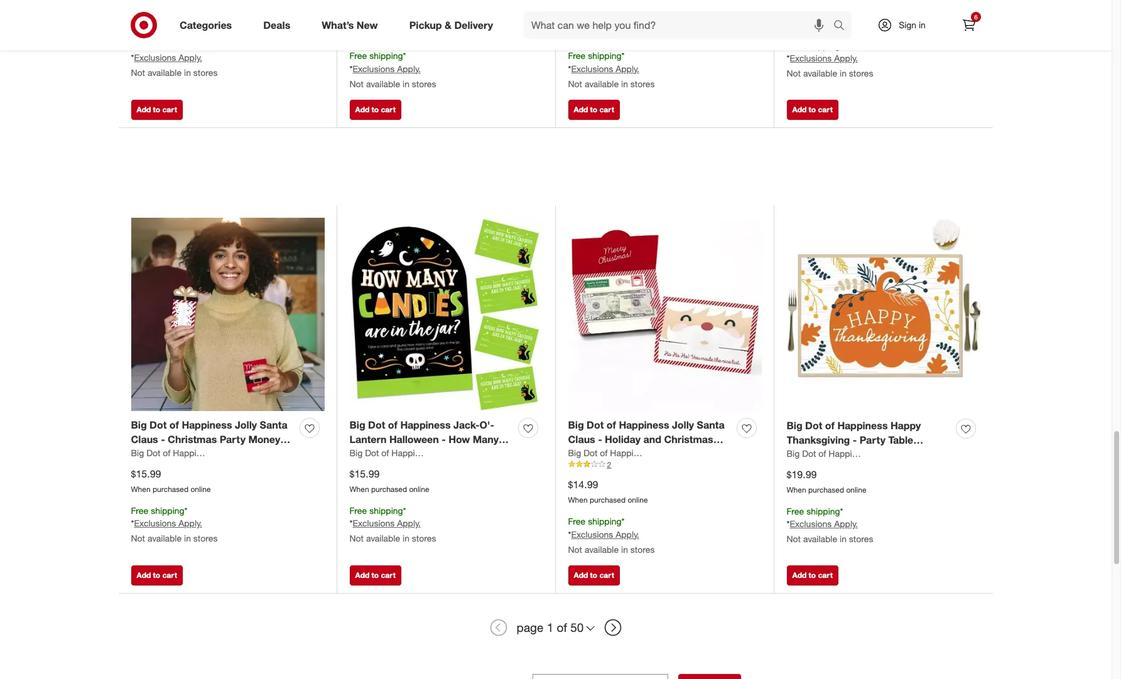 Task type: describe. For each thing, give the bounding box(es) containing it.
purchased inside the $19.99 when purchased online
[[808, 485, 844, 495]]

1 horizontal spatial $13.99
[[787, 2, 817, 15]]

big dot of happiness link for big dot of happiness jolly santa claus - christmas party money and gift card sleeves - nifty gifty card holders - 8 ct
[[131, 447, 215, 460]]

holders inside 'big dot of happiness jolly santa claus - christmas party money and gift card sleeves - nifty gifty card holders - 8 ct'
[[157, 462, 194, 475]]

1 vertical spatial $14.99
[[568, 479, 598, 491]]

6
[[974, 13, 978, 21]]

2 horizontal spatial party
[[913, 448, 939, 461]]

big dot of happiness for big dot of happiness happy thanksgiving - party table decorations - fall harvest party placemats - set of 16
[[787, 448, 871, 459]]

holiday
[[605, 433, 641, 446]]

ct
[[212, 462, 223, 475]]

$19.99
[[787, 468, 817, 481]]

online inside $16.99 when purchased online
[[628, 29, 648, 39]]

happy
[[891, 420, 921, 432]]

set inside big dot of happiness jolly santa claus - holiday and christmas money and gift card holders - set of 8
[[568, 462, 584, 475]]

1 horizontal spatial and
[[603, 448, 621, 460]]

dot inside big dot of happiness jolly santa claus - holiday and christmas money and gift card holders - set of 8
[[587, 419, 604, 432]]

&
[[445, 19, 452, 31]]

sign in link
[[867, 11, 945, 39]]

card inside big dot of happiness jolly santa claus - holiday and christmas money and gift card holders - set of 8
[[644, 448, 667, 460]]

claus for and
[[131, 433, 158, 446]]

8 inside big dot of happiness jolly santa claus - holiday and christmas money and gift card holders - set of 8
[[599, 462, 605, 475]]

santa for money
[[260, 419, 288, 432]]

of inside 'big dot of happiness jolly santa claus - christmas party money and gift card sleeves - nifty gifty card holders - 8 ct'
[[169, 419, 179, 432]]

online inside the $19.99 when purchased online
[[846, 485, 866, 495]]

of inside 'dropdown button'
[[557, 621, 567, 635]]

party inside 'big dot of happiness jolly santa claus - christmas party money and gift card sleeves - nifty gifty card holders - 8 ct'
[[220, 433, 246, 446]]

harvest
[[874, 448, 911, 461]]

christmas inside big dot of happiness jolly santa claus - holiday and christmas money and gift card holders - set of 8
[[664, 433, 713, 446]]

what's new
[[322, 19, 378, 31]]

christmas inside 'big dot of happiness jolly santa claus - christmas party money and gift card sleeves - nifty gifty card holders - 8 ct'
[[168, 433, 217, 446]]

What can we help you find? suggestions appear below search field
[[524, 11, 837, 39]]

big inside 'big dot of happiness jolly santa claus - christmas party money and gift card sleeves - nifty gifty card holders - 8 ct'
[[131, 419, 147, 432]]

50
[[570, 621, 584, 635]]

dot inside 'big dot of happiness jolly santa claus - christmas party money and gift card sleeves - nifty gifty card holders - 8 ct'
[[150, 419, 167, 432]]

gift inside 'big dot of happiness jolly santa claus - christmas party money and gift card sleeves - nifty gifty card holders - 8 ct'
[[152, 448, 169, 460]]

happiness for big dot of happiness link for big dot of happiness jolly santa claus - holiday and christmas money and gift card holders - set of 8
[[610, 448, 652, 458]]

happiness for big dot of happiness happy thanksgiving - party table decorations - fall harvest party placemats - set of 16 link
[[837, 420, 888, 432]]

2 $15.99 from the left
[[350, 468, 380, 480]]

$19.99 when purchased online
[[787, 468, 866, 495]]

what's new link
[[311, 11, 394, 39]]

pickup & delivery link
[[399, 11, 509, 39]]

big dot of happiness for big dot of happiness jolly santa claus - christmas party money and gift card sleeves - nifty gifty card holders - 8 ct
[[131, 448, 215, 458]]

happiness for big dot of happiness jolly santa claus - christmas party money and gift card sleeves - nifty gifty card holders - 8 ct's big dot of happiness link
[[173, 448, 215, 458]]

$16.99
[[568, 13, 598, 25]]

search
[[828, 20, 858, 32]]

big dot of happiness link for big dot of happiness jolly santa claus - holiday and christmas money and gift card holders - set of 8
[[568, 447, 652, 460]]

sign
[[899, 19, 916, 30]]

happiness for "big dot of happiness jolly santa claus - holiday and christmas money and gift card holders - set of 8" link
[[619, 419, 669, 432]]

0 horizontal spatial $13.99 when purchased online
[[131, 2, 211, 28]]

2 $15.99 when purchased online from the left
[[350, 468, 429, 494]]

claus for money
[[568, 433, 595, 446]]

pickup & delivery
[[409, 19, 493, 31]]

1 horizontal spatial party
[[860, 434, 886, 447]]

money inside 'big dot of happiness jolly santa claus - christmas party money and gift card sleeves - nifty gifty card holders - 8 ct'
[[248, 433, 280, 446]]

placemats
[[787, 463, 837, 475]]

decorations
[[787, 448, 845, 461]]

big dot of happiness happy thanksgiving - party table decorations - fall harvest party placemats - set of 16
[[787, 420, 939, 475]]

money inside big dot of happiness jolly santa claus - holiday and christmas money and gift card holders - set of 8
[[568, 448, 600, 460]]

big dot of happiness jolly santa claus - christmas party money and gift card sleeves - nifty gifty card holders - 8 ct link
[[131, 418, 295, 475]]

sign in
[[899, 19, 926, 30]]

pickup
[[409, 19, 442, 31]]



Task type: locate. For each thing, give the bounding box(es) containing it.
0 vertical spatial $14.99 when purchased online
[[350, 13, 429, 39]]

0 horizontal spatial christmas
[[168, 433, 217, 446]]

party up 'sleeves'
[[220, 433, 246, 446]]

0 horizontal spatial card
[[131, 462, 154, 475]]

2 claus from the left
[[568, 433, 595, 446]]

gift inside big dot of happiness jolly santa claus - holiday and christmas money and gift card holders - set of 8
[[624, 448, 641, 460]]

1 vertical spatial money
[[568, 448, 600, 460]]

1 horizontal spatial $13.99 when purchased online
[[787, 2, 866, 29]]

1 horizontal spatial gift
[[624, 448, 641, 460]]

gift
[[152, 448, 169, 460], [624, 448, 641, 460]]

happiness inside big dot of happiness jolly santa claus - holiday and christmas money and gift card holders - set of 8
[[619, 419, 669, 432]]

1 gift from the left
[[152, 448, 169, 460]]

santa
[[260, 419, 288, 432], [697, 419, 725, 432]]

gift left 'sleeves'
[[152, 448, 169, 460]]

categories
[[180, 19, 232, 31]]

$15.99 when purchased online
[[131, 468, 211, 494], [350, 468, 429, 494]]

big dot of happiness jack-o'-lantern halloween - how many candies kids halloween party game - 1 stand and 40 cards - candy guessing game image
[[350, 218, 543, 411], [350, 218, 543, 411]]

0 horizontal spatial claus
[[131, 433, 158, 446]]

1 horizontal spatial $15.99 when purchased online
[[350, 468, 429, 494]]

0 horizontal spatial $15.99 when purchased online
[[131, 468, 211, 494]]

free shipping * * exclusions apply. not available in stores
[[131, 39, 218, 78], [787, 40, 873, 79], [350, 50, 436, 89], [568, 50, 655, 89], [131, 505, 218, 544], [350, 505, 436, 544], [787, 506, 873, 545], [568, 516, 655, 555]]

christmas up 'sleeves'
[[168, 433, 217, 446]]

set inside big dot of happiness happy thanksgiving - party table decorations - fall harvest party placemats - set of 16
[[847, 463, 862, 475]]

1 horizontal spatial $14.99 when purchased online
[[568, 479, 648, 505]]

big dot of happiness
[[131, 448, 215, 458], [350, 448, 433, 458], [568, 448, 652, 458], [787, 448, 871, 459]]

1 vertical spatial holders
[[157, 462, 194, 475]]

happiness inside 'big dot of happiness jolly santa claus - christmas party money and gift card sleeves - nifty gifty card holders - 8 ct'
[[182, 419, 232, 432]]

cart
[[162, 105, 177, 114], [381, 105, 396, 114], [599, 105, 614, 114], [818, 105, 833, 114], [162, 571, 177, 580], [381, 571, 396, 580], [599, 571, 614, 580], [818, 571, 833, 580]]

fall
[[854, 448, 871, 461]]

-
[[161, 433, 165, 446], [598, 433, 602, 446], [853, 434, 857, 447], [237, 448, 241, 460], [709, 448, 713, 460], [848, 448, 852, 461], [197, 462, 201, 475], [840, 463, 844, 475]]

to
[[153, 105, 160, 114], [372, 105, 379, 114], [590, 105, 597, 114], [809, 105, 816, 114], [153, 571, 160, 580], [372, 571, 379, 580], [590, 571, 597, 580], [809, 571, 816, 580]]

1 horizontal spatial 8
[[599, 462, 605, 475]]

8 inside 'big dot of happiness jolly santa claus - christmas party money and gift card sleeves - nifty gifty card holders - 8 ct'
[[204, 462, 209, 475]]

1
[[547, 621, 553, 635]]

1 horizontal spatial card
[[172, 448, 195, 460]]

1 horizontal spatial santa
[[697, 419, 725, 432]]

when inside the $19.99 when purchased online
[[787, 485, 806, 495]]

what's
[[322, 19, 354, 31]]

0 horizontal spatial jolly
[[235, 419, 257, 432]]

page 1 of 50
[[517, 621, 584, 635]]

big
[[131, 419, 147, 432], [568, 419, 584, 432], [787, 420, 802, 432], [131, 448, 144, 458], [350, 448, 363, 458], [568, 448, 581, 458], [787, 448, 800, 459]]

$14.99
[[350, 13, 380, 25], [568, 479, 598, 491]]

holders
[[669, 448, 707, 460], [157, 462, 194, 475]]

0 horizontal spatial santa
[[260, 419, 288, 432]]

2 christmas from the left
[[664, 433, 713, 446]]

search button
[[828, 11, 858, 41]]

money up nifty on the left bottom of page
[[248, 433, 280, 446]]

purchased inside $16.99 when purchased online
[[590, 29, 626, 39]]

jolly inside 'big dot of happiness jolly santa claus - christmas party money and gift card sleeves - nifty gifty card holders - 8 ct'
[[235, 419, 257, 432]]

set
[[568, 462, 584, 475], [847, 463, 862, 475]]

2 santa from the left
[[697, 419, 725, 432]]

online
[[191, 19, 211, 28], [846, 19, 866, 29], [409, 29, 429, 39], [628, 29, 648, 39], [191, 485, 211, 494], [409, 485, 429, 494], [846, 485, 866, 495], [628, 495, 648, 505]]

purchased
[[153, 19, 188, 28], [808, 19, 844, 29], [371, 29, 407, 39], [590, 29, 626, 39], [153, 485, 188, 494], [371, 485, 407, 494], [808, 485, 844, 495], [590, 495, 626, 505]]

0 horizontal spatial gift
[[152, 448, 169, 460]]

1 christmas from the left
[[168, 433, 217, 446]]

new
[[357, 19, 378, 31]]

nifty
[[244, 448, 267, 460]]

sleeves
[[198, 448, 234, 460]]

gifty
[[269, 448, 292, 460]]

0 horizontal spatial and
[[131, 448, 149, 460]]

shipping
[[151, 39, 184, 50], [807, 40, 840, 51], [369, 50, 403, 61], [588, 50, 622, 61], [151, 505, 184, 516], [369, 505, 403, 516], [807, 506, 840, 517], [588, 516, 622, 527]]

santa up '2' link
[[697, 419, 725, 432]]

big inside big dot of happiness jolly santa claus - holiday and christmas money and gift card holders - set of 8
[[568, 419, 584, 432]]

jolly for money
[[235, 419, 257, 432]]

when
[[131, 19, 151, 28], [787, 19, 806, 29], [350, 29, 369, 39], [568, 29, 588, 39], [131, 485, 151, 494], [350, 485, 369, 494], [787, 485, 806, 495], [568, 495, 588, 505]]

christmas up '2' link
[[664, 433, 713, 446]]

0 horizontal spatial holders
[[157, 462, 194, 475]]

6 link
[[955, 11, 983, 39]]

christmas
[[168, 433, 217, 446], [664, 433, 713, 446]]

add to cart
[[137, 105, 177, 114], [355, 105, 396, 114], [574, 105, 614, 114], [792, 105, 833, 114], [137, 571, 177, 580], [355, 571, 396, 580], [574, 571, 614, 580], [792, 571, 833, 580]]

2 gift from the left
[[624, 448, 641, 460]]

santa for christmas
[[697, 419, 725, 432]]

1 horizontal spatial claus
[[568, 433, 595, 446]]

1 claus from the left
[[131, 433, 158, 446]]

add to cart button
[[131, 100, 183, 120], [350, 100, 401, 120], [568, 100, 620, 120], [787, 100, 838, 120], [131, 566, 183, 586], [350, 566, 401, 586], [568, 566, 620, 586], [787, 566, 838, 586]]

add
[[137, 105, 151, 114], [355, 105, 369, 114], [574, 105, 588, 114], [792, 105, 807, 114], [137, 571, 151, 580], [355, 571, 369, 580], [574, 571, 588, 580], [792, 571, 807, 580]]

and
[[643, 433, 661, 446], [131, 448, 149, 460], [603, 448, 621, 460]]

0 vertical spatial holders
[[669, 448, 707, 460]]

2 horizontal spatial card
[[644, 448, 667, 460]]

big dot of happiness for big dot of happiness jolly santa claus - holiday and christmas money and gift card holders - set of 8
[[568, 448, 652, 458]]

exclusions apply. link
[[134, 52, 202, 63], [790, 53, 858, 64], [353, 63, 421, 74], [571, 63, 639, 74], [134, 518, 202, 529], [353, 518, 421, 529], [790, 519, 858, 530], [571, 529, 639, 540]]

big dot of happiness link for big dot of happiness happy thanksgiving - party table decorations - fall harvest party placemats - set of 16
[[787, 448, 871, 460]]

and inside 'big dot of happiness jolly santa claus - christmas party money and gift card sleeves - nifty gifty card holders - 8 ct'
[[131, 448, 149, 460]]

big dot of happiness link
[[131, 447, 215, 460], [350, 447, 433, 460], [568, 447, 652, 460], [787, 448, 871, 460]]

1 horizontal spatial $15.99
[[350, 468, 380, 480]]

big inside big dot of happiness happy thanksgiving - party table decorations - fall harvest party placemats - set of 16
[[787, 420, 802, 432]]

big dot of happiness happy thanksgiving - party table decorations - fall harvest party placemats - set of 16 image
[[787, 218, 981, 412], [787, 218, 981, 412]]

exclusions
[[134, 52, 176, 63], [790, 53, 832, 64], [353, 63, 395, 74], [571, 63, 613, 74], [134, 518, 176, 529], [353, 518, 395, 529], [790, 519, 832, 530], [571, 529, 613, 540]]

jolly for christmas
[[672, 419, 694, 432]]

2 link
[[568, 460, 762, 471]]

16
[[877, 463, 889, 475]]

0 vertical spatial $14.99
[[350, 13, 380, 25]]

happiness for big dot of happiness happy thanksgiving - party table decorations - fall harvest party placemats - set of 16 big dot of happiness link
[[829, 448, 871, 459]]

8
[[204, 462, 209, 475], [599, 462, 605, 475]]

apply.
[[178, 52, 202, 63], [834, 53, 858, 64], [397, 63, 421, 74], [616, 63, 639, 74], [178, 518, 202, 529], [397, 518, 421, 529], [834, 519, 858, 530], [616, 529, 639, 540]]

money left 2
[[568, 448, 600, 460]]

8 left the ct
[[204, 462, 209, 475]]

dot
[[150, 419, 167, 432], [587, 419, 604, 432], [805, 420, 822, 432], [146, 448, 160, 458], [365, 448, 379, 458], [584, 448, 598, 458], [802, 448, 816, 459]]

1 $15.99 when purchased online from the left
[[131, 468, 211, 494]]

available
[[148, 67, 182, 78], [803, 68, 837, 79], [366, 78, 400, 89], [585, 78, 619, 89], [148, 533, 182, 544], [366, 533, 400, 544], [803, 534, 837, 545], [585, 544, 619, 555]]

santa inside 'big dot of happiness jolly santa claus - christmas party money and gift card sleeves - nifty gifty card holders - 8 ct'
[[260, 419, 288, 432]]

dot inside big dot of happiness happy thanksgiving - party table decorations - fall harvest party placemats - set of 16
[[805, 420, 822, 432]]

$13.99
[[131, 2, 161, 14], [787, 2, 817, 15]]

$15.99
[[131, 468, 161, 480], [350, 468, 380, 480]]

*
[[184, 39, 187, 50], [840, 40, 843, 51], [403, 50, 406, 61], [622, 50, 625, 61], [131, 52, 134, 63], [787, 53, 790, 64], [350, 63, 353, 74], [568, 63, 571, 74], [184, 505, 187, 516], [403, 505, 406, 516], [840, 506, 843, 517], [622, 516, 625, 527], [131, 518, 134, 529], [350, 518, 353, 529], [787, 519, 790, 530], [568, 529, 571, 540]]

$13.99 when purchased online
[[131, 2, 211, 28], [787, 2, 866, 29]]

claus inside big dot of happiness jolly santa claus - holiday and christmas money and gift card holders - set of 8
[[568, 433, 595, 446]]

of
[[169, 419, 179, 432], [607, 419, 616, 432], [825, 420, 835, 432], [163, 448, 170, 458], [381, 448, 389, 458], [600, 448, 608, 458], [819, 448, 826, 459], [587, 462, 596, 475], [865, 463, 875, 475], [557, 621, 567, 635]]

holders inside big dot of happiness jolly santa claus - holiday and christmas money and gift card holders - set of 8
[[669, 448, 707, 460]]

page
[[517, 621, 544, 635]]

delivery
[[454, 19, 493, 31]]

2 jolly from the left
[[672, 419, 694, 432]]

0 horizontal spatial $13.99
[[131, 2, 161, 14]]

gift down holiday
[[624, 448, 641, 460]]

money
[[248, 433, 280, 446], [568, 448, 600, 460]]

party right the harvest
[[913, 448, 939, 461]]

None text field
[[533, 675, 668, 680]]

0 horizontal spatial $14.99 when purchased online
[[350, 13, 429, 39]]

thanksgiving
[[787, 434, 850, 447]]

claus
[[131, 433, 158, 446], [568, 433, 595, 446]]

0 horizontal spatial $14.99
[[350, 13, 380, 25]]

party
[[220, 433, 246, 446], [860, 434, 886, 447], [913, 448, 939, 461]]

page 1 of 50 button
[[511, 614, 601, 642]]

2
[[607, 460, 611, 470]]

happiness inside big dot of happiness happy thanksgiving - party table decorations - fall harvest party placemats - set of 16
[[837, 420, 888, 432]]

big dot of happiness jolly santa claus - holiday and christmas money and gift card holders - set of 8
[[568, 419, 725, 475]]

1 horizontal spatial jolly
[[672, 419, 694, 432]]

table
[[888, 434, 913, 447]]

set left 2
[[568, 462, 584, 475]]

1 jolly from the left
[[235, 419, 257, 432]]

when inside $16.99 when purchased online
[[568, 29, 588, 39]]

claus inside 'big dot of happiness jolly santa claus - christmas party money and gift card sleeves - nifty gifty card holders - 8 ct'
[[131, 433, 158, 446]]

big dot of happiness happy thanksgiving - party table decorations - fall harvest party placemats - set of 16 link
[[787, 419, 951, 475]]

1 vertical spatial $14.99 when purchased online
[[568, 479, 648, 505]]

1 horizontal spatial money
[[568, 448, 600, 460]]

1 horizontal spatial $14.99
[[568, 479, 598, 491]]

set down fall
[[847, 463, 862, 475]]

$16.99 when purchased online
[[568, 13, 648, 39]]

in
[[919, 19, 926, 30], [184, 67, 191, 78], [840, 68, 847, 79], [403, 78, 409, 89], [621, 78, 628, 89], [184, 533, 191, 544], [403, 533, 409, 544], [840, 534, 847, 545], [621, 544, 628, 555]]

0 horizontal spatial set
[[568, 462, 584, 475]]

0 horizontal spatial money
[[248, 433, 280, 446]]

jolly inside big dot of happiness jolly santa claus - holiday and christmas money and gift card holders - set of 8
[[672, 419, 694, 432]]

big dot of happiness jolly santa claus - holiday and christmas money and gift card holders - set of 8 image
[[568, 218, 762, 411], [568, 218, 762, 411]]

not
[[131, 67, 145, 78], [787, 68, 801, 79], [350, 78, 364, 89], [568, 78, 582, 89], [131, 533, 145, 544], [350, 533, 364, 544], [787, 534, 801, 545], [568, 544, 582, 555]]

2 horizontal spatial and
[[643, 433, 661, 446]]

2 8 from the left
[[599, 462, 605, 475]]

1 $15.99 from the left
[[131, 468, 161, 480]]

1 8 from the left
[[204, 462, 209, 475]]

santa inside big dot of happiness jolly santa claus - holiday and christmas money and gift card holders - set of 8
[[697, 419, 725, 432]]

happiness for big dot of happiness jolly santa claus - christmas party money and gift card sleeves - nifty gifty card holders - 8 ct link
[[182, 419, 232, 432]]

categories link
[[169, 11, 248, 39]]

big dot of happiness jolly santa claus - christmas party money and gift card sleeves - nifty gifty card holders - 8 ct image
[[131, 218, 324, 411], [131, 218, 324, 411]]

1 horizontal spatial christmas
[[664, 433, 713, 446]]

deals link
[[253, 11, 306, 39]]

party up fall
[[860, 434, 886, 447]]

1 horizontal spatial set
[[847, 463, 862, 475]]

big dot of happiness jolly santa claus - holiday and christmas money and gift card holders - set of 8 link
[[568, 418, 732, 475]]

1 santa from the left
[[260, 419, 288, 432]]

8 left 2
[[599, 462, 605, 475]]

jolly up '2' link
[[672, 419, 694, 432]]

free
[[131, 39, 148, 50], [787, 40, 804, 51], [350, 50, 367, 61], [568, 50, 586, 61], [131, 505, 148, 516], [350, 505, 367, 516], [787, 506, 804, 517], [568, 516, 586, 527]]

0 vertical spatial money
[[248, 433, 280, 446]]

jolly up nifty on the left bottom of page
[[235, 419, 257, 432]]

0 horizontal spatial $15.99
[[131, 468, 161, 480]]

1 horizontal spatial holders
[[669, 448, 707, 460]]

happiness
[[182, 419, 232, 432], [619, 419, 669, 432], [837, 420, 888, 432], [173, 448, 215, 458], [391, 448, 433, 458], [610, 448, 652, 458], [829, 448, 871, 459]]

santa up "gifty"
[[260, 419, 288, 432]]

deals
[[263, 19, 290, 31]]

big dot of happiness jolly santa claus - christmas party money and gift card sleeves - nifty gifty card holders - 8 ct
[[131, 419, 292, 475]]

0 horizontal spatial 8
[[204, 462, 209, 475]]

0 horizontal spatial party
[[220, 433, 246, 446]]

card
[[172, 448, 195, 460], [644, 448, 667, 460], [131, 462, 154, 475]]

$14.99 when purchased online
[[350, 13, 429, 39], [568, 479, 648, 505]]

jolly
[[235, 419, 257, 432], [672, 419, 694, 432]]

stores
[[193, 67, 218, 78], [849, 68, 873, 79], [412, 78, 436, 89], [630, 78, 655, 89], [193, 533, 218, 544], [412, 533, 436, 544], [849, 534, 873, 545], [630, 544, 655, 555]]



Task type: vqa. For each thing, say whether or not it's contained in the screenshot.
"Oakridge"
no



